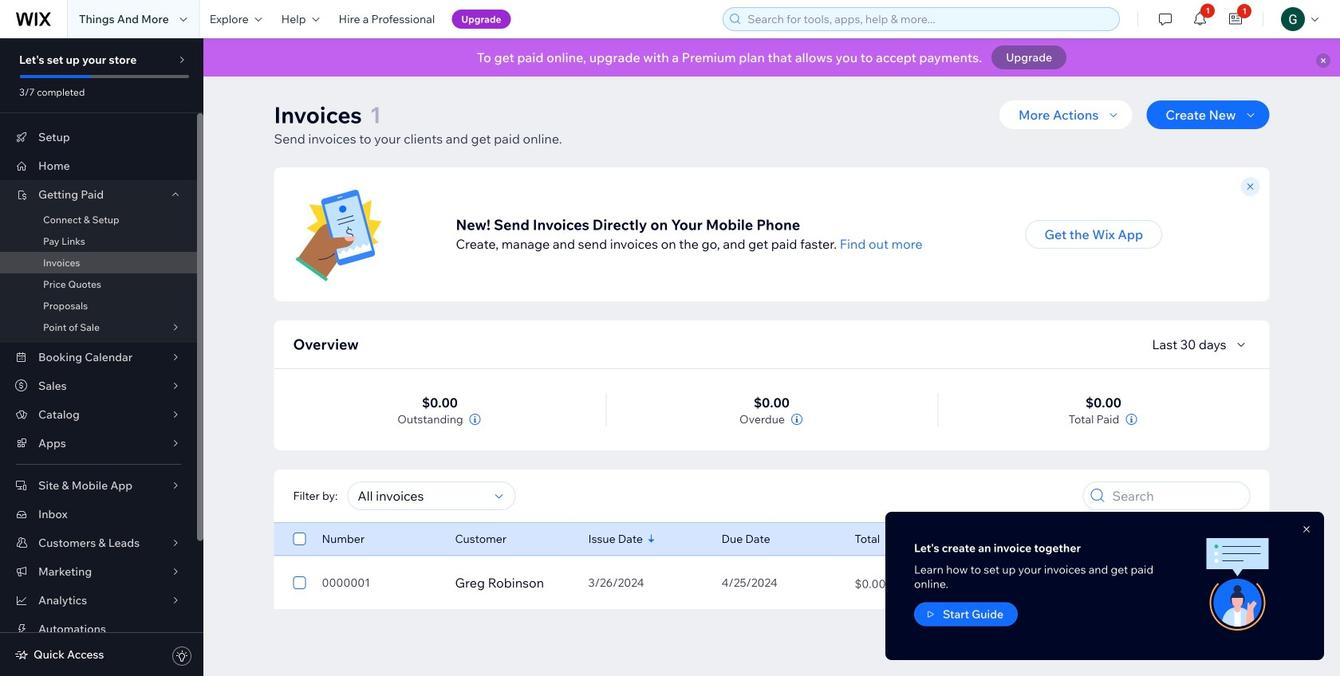 Task type: vqa. For each thing, say whether or not it's contained in the screenshot.
checkbox
yes



Task type: describe. For each thing, give the bounding box(es) containing it.
Search field
[[1108, 483, 1245, 510]]

sidebar element
[[0, 38, 203, 677]]



Task type: locate. For each thing, give the bounding box(es) containing it.
None checkbox
[[293, 530, 306, 549]]

alert
[[203, 38, 1340, 77]]

Search for tools, apps, help & more... field
[[743, 8, 1115, 30]]

None field
[[353, 483, 490, 510]]

None checkbox
[[293, 574, 306, 593]]



